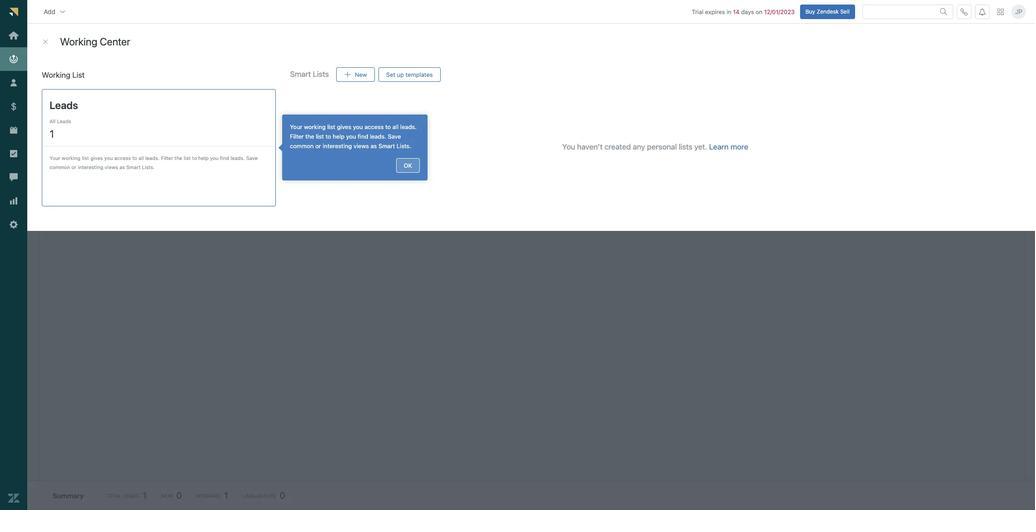 Task type: locate. For each thing, give the bounding box(es) containing it.
0 right the unqualified in the bottom of the page
[[280, 490, 285, 501]]

1 vertical spatial help
[[198, 155, 209, 161]]

working inside working list leads
[[57, 30, 81, 36]]

1 vertical spatial working
[[62, 155, 81, 161]]

more left than
[[169, 78, 183, 85]]

0 horizontal spatial views
[[105, 164, 118, 170]]

1 horizontal spatial lists.
[[397, 142, 411, 150]]

0 horizontal spatial more
[[169, 78, 183, 85]]

working down the chevron down icon
[[57, 30, 81, 36]]

leads right total
[[123, 493, 139, 499]]

working right new 0
[[197, 493, 221, 499]]

0 vertical spatial filter
[[290, 133, 304, 140]]

1 vertical spatial list
[[72, 70, 85, 80]]

1
[[50, 128, 54, 140], [143, 490, 147, 501], [224, 490, 228, 501]]

0 horizontal spatial filter
[[161, 155, 173, 161]]

businesses
[[227, 78, 257, 85]]

million right 20
[[207, 78, 225, 85]]

jennifer
[[60, 160, 86, 168], [101, 171, 124, 178]]

chevron down image
[[59, 8, 66, 15]]

working
[[57, 30, 81, 36], [60, 36, 97, 48], [42, 70, 70, 80], [197, 493, 221, 499]]

working up get
[[42, 70, 70, 80]]

1 vertical spatial common
[[50, 164, 70, 170]]

lists.
[[397, 142, 411, 150], [142, 164, 155, 170]]

1 horizontal spatial new
[[355, 71, 367, 78]]

1 left new 0
[[143, 490, 147, 501]]

0 vertical spatial common
[[290, 142, 314, 150]]

1 horizontal spatial or
[[315, 142, 321, 150]]

learn
[[710, 142, 729, 152]]

the
[[306, 133, 314, 140], [175, 155, 182, 161]]

0 left working 1
[[176, 490, 182, 501]]

0 horizontal spatial new
[[161, 493, 173, 499]]

search image
[[941, 8, 948, 15]]

buy zendesk sell button
[[800, 4, 856, 19]]

get started link
[[57, 90, 89, 97]]

list
[[83, 30, 93, 36], [72, 70, 85, 80]]

new 0
[[161, 490, 182, 501]]

add button
[[36, 3, 74, 21]]

jennifer up ceo,
[[60, 160, 86, 168]]

smart lists
[[290, 70, 329, 79]]

2 horizontal spatial access
[[365, 123, 384, 130]]

working
[[304, 123, 326, 130], [62, 155, 81, 161]]

0 horizontal spatial working
[[62, 155, 81, 161]]

1 horizontal spatial gives
[[337, 123, 352, 130]]

0 vertical spatial the
[[306, 133, 314, 140]]

1 vertical spatial filter
[[161, 155, 173, 161]]

working up the new
[[60, 36, 97, 48]]

help
[[333, 133, 345, 140], [198, 155, 209, 161]]

0 vertical spatial or
[[315, 142, 321, 150]]

interesting
[[323, 142, 352, 150], [78, 164, 103, 170]]

1 down all on the left top of the page
[[50, 128, 54, 140]]

more
[[169, 78, 183, 85], [731, 142, 749, 152]]

more inside find new leads create targeted lead lists with access to more than 20 million businesses and 395 million prospect records.
[[169, 78, 183, 85]]

0 vertical spatial help
[[333, 133, 345, 140]]

smart
[[290, 70, 311, 79], [379, 142, 395, 150], [126, 164, 141, 170]]

jennifer down the anniston
[[101, 171, 124, 178]]

1 horizontal spatial access
[[141, 78, 160, 85]]

1 vertical spatial new
[[161, 493, 173, 499]]

more right learn
[[731, 142, 749, 152]]

0 vertical spatial lists
[[115, 78, 126, 85]]

filter
[[290, 133, 304, 140], [161, 155, 173, 161]]

you
[[563, 142, 576, 152]]

1 horizontal spatial 1
[[143, 490, 147, 501]]

1 horizontal spatial 0
[[280, 490, 285, 501]]

1 horizontal spatial interesting
[[323, 142, 352, 150]]

lists
[[115, 78, 126, 85], [679, 142, 693, 152]]

all
[[393, 123, 399, 130], [139, 155, 144, 161]]

0 vertical spatial more
[[169, 78, 183, 85]]

1 vertical spatial jennifer
[[101, 171, 124, 178]]

ok
[[404, 162, 412, 169]]

learn more link
[[710, 142, 749, 152]]

leads down get
[[50, 99, 78, 111]]

all leads 1
[[50, 118, 71, 140]]

working inside working 1
[[197, 493, 221, 499]]

records.
[[329, 78, 352, 85]]

sell
[[841, 8, 850, 15]]

1 horizontal spatial smart
[[290, 70, 311, 79]]

bell image
[[979, 8, 987, 15]]

0 horizontal spatial 0
[[176, 490, 182, 501]]

1 vertical spatial or
[[71, 164, 76, 170]]

templates
[[406, 71, 433, 78]]

0 horizontal spatial common
[[50, 164, 70, 170]]

2 vertical spatial smart
[[126, 164, 141, 170]]

1 vertical spatial as
[[119, 164, 125, 170]]

0 vertical spatial your
[[290, 123, 302, 130]]

1 for total leads 1
[[143, 490, 147, 501]]

1 horizontal spatial the
[[306, 133, 314, 140]]

1 vertical spatial gives
[[90, 155, 103, 161]]

0 horizontal spatial million
[[207, 78, 225, 85]]

new inside button
[[355, 71, 367, 78]]

1 horizontal spatial views
[[354, 142, 369, 150]]

your working list gives you access to all leads. filter the list to help you find leads. save common or interesting views as smart lists.
[[290, 123, 417, 150], [50, 155, 258, 170]]

0 vertical spatial smart
[[290, 70, 311, 79]]

save
[[388, 133, 401, 140], [246, 155, 258, 161]]

million
[[207, 78, 225, 85], [283, 78, 301, 85]]

working 1
[[197, 490, 228, 501]]

all up the ok button
[[393, 123, 399, 130]]

working down the prospect
[[304, 123, 326, 130]]

0 vertical spatial list
[[83, 30, 93, 36]]

0 vertical spatial interesting
[[323, 142, 352, 150]]

0 vertical spatial jennifer
[[60, 160, 86, 168]]

as
[[371, 142, 377, 150], [119, 164, 125, 170]]

all down type to filter by lead name field
[[139, 155, 144, 161]]

to inside find new leads create targeted lead lists with access to more than 20 million businesses and 395 million prospect records.
[[162, 78, 167, 85]]

1 horizontal spatial lists
[[679, 142, 693, 152]]

access
[[141, 78, 160, 85], [365, 123, 384, 130], [114, 155, 131, 161]]

lead
[[102, 78, 113, 85]]

leads inside working list leads
[[57, 36, 85, 48]]

working for working list
[[42, 70, 70, 80]]

0 horizontal spatial the
[[175, 155, 182, 161]]

0 vertical spatial your working list gives you access to all leads. filter the list to help you find leads. save common or interesting views as smart lists.
[[290, 123, 417, 150]]

0 horizontal spatial as
[[119, 164, 125, 170]]

0 vertical spatial working
[[304, 123, 326, 130]]

ceo,
[[60, 171, 74, 178]]

1 vertical spatial your
[[50, 155, 60, 161]]

common
[[290, 142, 314, 150], [50, 164, 70, 170]]

1 horizontal spatial find
[[358, 133, 368, 140]]

set
[[386, 71, 396, 78]]

0 horizontal spatial your
[[50, 155, 60, 161]]

1 vertical spatial find
[[220, 155, 229, 161]]

12/01/2023
[[765, 8, 795, 15]]

add
[[44, 8, 55, 15]]

0 horizontal spatial lists
[[115, 78, 126, 85]]

new inside new 0
[[161, 493, 173, 499]]

new button
[[336, 67, 375, 82]]

lists left yet.
[[679, 142, 693, 152]]

by
[[93, 171, 100, 178]]

2 horizontal spatial 1
[[224, 490, 228, 501]]

in
[[727, 8, 732, 15]]

get started
[[57, 90, 89, 97]]

0 horizontal spatial or
[[71, 164, 76, 170]]

0 horizontal spatial interesting
[[78, 164, 103, 170]]

leads.
[[400, 123, 417, 130], [370, 133, 386, 140], [145, 155, 160, 161], [231, 155, 245, 161]]

jennifer anniston ceo, clean by jennifer
[[60, 160, 124, 178]]

working up ceo,
[[62, 155, 81, 161]]

leads
[[84, 69, 99, 76]]

new right total leads 1
[[161, 493, 173, 499]]

leads right all on the left top of the page
[[57, 118, 71, 124]]

list inside working list leads
[[83, 30, 93, 36]]

clean
[[76, 171, 91, 178]]

1 vertical spatial lists
[[679, 142, 693, 152]]

unqualified 0
[[243, 490, 285, 501]]

leads
[[57, 36, 85, 48], [50, 99, 78, 111], [57, 118, 71, 124], [123, 493, 139, 499]]

1 vertical spatial access
[[365, 123, 384, 130]]

jp button
[[1012, 4, 1027, 19]]

new
[[355, 71, 367, 78], [161, 493, 173, 499]]

targeted
[[77, 78, 100, 85]]

1 inside all leads 1
[[50, 128, 54, 140]]

0 horizontal spatial your working list gives you access to all leads. filter the list to help you find leads. save common or interesting views as smart lists.
[[50, 155, 258, 170]]

leads right the cancel image
[[57, 36, 85, 48]]

lists. up ok
[[397, 142, 411, 150]]

million right 395
[[283, 78, 301, 85]]

0 vertical spatial save
[[388, 133, 401, 140]]

0 horizontal spatial lists.
[[142, 164, 155, 170]]

0 vertical spatial find
[[358, 133, 368, 140]]

lists left with
[[115, 78, 126, 85]]

jp
[[1016, 8, 1023, 15]]

0 horizontal spatial smart
[[126, 164, 141, 170]]

1 vertical spatial smart
[[379, 142, 395, 150]]

personal
[[647, 142, 677, 152]]

0 vertical spatial lists.
[[397, 142, 411, 150]]

lists. down type to filter by lead name field
[[142, 164, 155, 170]]

new for new
[[355, 71, 367, 78]]

0 vertical spatial new
[[355, 71, 367, 78]]

1 vertical spatial save
[[246, 155, 258, 161]]

0 vertical spatial access
[[141, 78, 160, 85]]

2 0 from the left
[[280, 490, 285, 501]]

jennifer anniston link
[[60, 160, 115, 169]]

access inside find new leads create targeted lead lists with access to more than 20 million businesses and 395 million prospect records.
[[141, 78, 160, 85]]

0
[[176, 490, 182, 501], [280, 490, 285, 501]]

find
[[57, 69, 69, 76]]

1 horizontal spatial as
[[371, 142, 377, 150]]

or
[[315, 142, 321, 150], [71, 164, 76, 170]]

2 million from the left
[[283, 78, 301, 85]]

new right "add" icon
[[355, 71, 367, 78]]

2 horizontal spatial smart
[[379, 142, 395, 150]]

1 0 from the left
[[176, 490, 182, 501]]

1 left the unqualified in the bottom of the page
[[224, 490, 228, 501]]

1 horizontal spatial common
[[290, 142, 314, 150]]

1 horizontal spatial more
[[731, 142, 749, 152]]

1 horizontal spatial save
[[388, 133, 401, 140]]

0 for new 0
[[176, 490, 182, 501]]

find new leads create targeted lead lists with access to more than 20 million businesses and 395 million prospect records.
[[57, 69, 352, 85]]

Type to filter by lead name field
[[68, 134, 165, 148]]

1 horizontal spatial million
[[283, 78, 301, 85]]

working for working 1
[[197, 493, 221, 499]]

you
[[353, 123, 363, 130], [346, 133, 356, 140], [104, 155, 113, 161], [210, 155, 219, 161]]

1 horizontal spatial all
[[393, 123, 399, 130]]

your
[[290, 123, 302, 130], [50, 155, 60, 161]]

0 vertical spatial all
[[393, 123, 399, 130]]

views
[[354, 142, 369, 150], [105, 164, 118, 170]]

list
[[327, 123, 335, 130], [316, 133, 324, 140], [82, 155, 89, 161], [184, 155, 191, 161]]

0 horizontal spatial 1
[[50, 128, 54, 140]]

1 vertical spatial all
[[139, 155, 144, 161]]

gives
[[337, 123, 352, 130], [90, 155, 103, 161]]

zendesk image
[[8, 492, 20, 504]]

0 horizontal spatial access
[[114, 155, 131, 161]]

leads inside all leads 1
[[57, 118, 71, 124]]

to
[[162, 78, 167, 85], [386, 123, 391, 130], [326, 133, 331, 140], [132, 155, 137, 161], [192, 155, 197, 161]]

list for working list leads
[[83, 30, 93, 36]]

1 horizontal spatial jennifer
[[101, 171, 124, 178]]

1 horizontal spatial your working list gives you access to all leads. filter the list to help you find leads. save common or interesting views as smart lists.
[[290, 123, 417, 150]]

trial
[[692, 8, 704, 15]]

2 vertical spatial access
[[114, 155, 131, 161]]



Task type: vqa. For each thing, say whether or not it's contained in the screenshot.
up
yes



Task type: describe. For each thing, give the bounding box(es) containing it.
any
[[633, 142, 645, 152]]

total leads 1
[[106, 490, 147, 501]]

1 vertical spatial the
[[175, 155, 182, 161]]

0 vertical spatial as
[[371, 142, 377, 150]]

with
[[128, 78, 139, 85]]

zendesk
[[817, 8, 839, 15]]

working for working center
[[60, 36, 97, 48]]

lists inside find new leads create targeted lead lists with access to more than 20 million businesses and 395 million prospect records.
[[115, 78, 126, 85]]

zendesk products image
[[998, 8, 1004, 15]]

new for new 0
[[161, 493, 173, 499]]

you haven't created any personal lists yet. learn more
[[563, 142, 749, 152]]

1 vertical spatial more
[[731, 142, 749, 152]]

0 horizontal spatial help
[[198, 155, 209, 161]]

cancel image
[[42, 38, 49, 45]]

haven't
[[578, 142, 603, 152]]

395
[[271, 78, 282, 85]]

buy
[[806, 8, 816, 15]]

working for working list leads
[[57, 30, 81, 36]]

days
[[742, 8, 754, 15]]

calls image
[[961, 8, 968, 15]]

1 vertical spatial interesting
[[78, 164, 103, 170]]

1 horizontal spatial working
[[304, 123, 326, 130]]

trial expires in 14 days on 12/01/2023
[[692, 8, 795, 15]]

expires
[[706, 8, 725, 15]]

1 horizontal spatial help
[[333, 133, 345, 140]]

summary
[[53, 491, 84, 500]]

0 horizontal spatial all
[[139, 155, 144, 161]]

on
[[756, 8, 763, 15]]

yet.
[[695, 142, 708, 152]]

0 for unqualified 0
[[280, 490, 285, 501]]

0 vertical spatial gives
[[337, 123, 352, 130]]

set up templates button
[[379, 67, 441, 82]]

anniston
[[87, 160, 115, 168]]

1 for all leads 1
[[50, 128, 54, 140]]

1 vertical spatial views
[[105, 164, 118, 170]]

total
[[106, 493, 121, 499]]

1 million from the left
[[207, 78, 225, 85]]

leads inside total leads 1
[[123, 493, 139, 499]]

than
[[184, 78, 197, 85]]

new
[[71, 69, 83, 76]]

unqualified
[[243, 493, 276, 499]]

set up templates
[[386, 71, 433, 78]]

1 vertical spatial lists.
[[142, 164, 155, 170]]

get
[[57, 90, 67, 97]]

created
[[605, 142, 631, 152]]

all
[[50, 118, 56, 124]]

prospect
[[303, 78, 327, 85]]

and
[[259, 78, 269, 85]]

0 horizontal spatial save
[[246, 155, 258, 161]]

up
[[397, 71, 404, 78]]

buy zendesk sell
[[806, 8, 850, 15]]

center
[[100, 36, 130, 48]]

lists
[[313, 70, 329, 79]]

1 horizontal spatial your
[[290, 123, 302, 130]]

1 horizontal spatial filter
[[290, 133, 304, 140]]

1 vertical spatial your working list gives you access to all leads. filter the list to help you find leads. save common or interesting views as smart lists.
[[50, 155, 258, 170]]

list for working list
[[72, 70, 85, 80]]

working list leads
[[57, 30, 93, 48]]

0 vertical spatial views
[[354, 142, 369, 150]]

info image
[[46, 69, 53, 76]]

working center
[[60, 36, 130, 48]]

ok button
[[396, 158, 420, 173]]

started
[[68, 90, 89, 97]]

0 horizontal spatial gives
[[90, 155, 103, 161]]

0 horizontal spatial jennifer
[[60, 160, 86, 168]]

0 horizontal spatial find
[[220, 155, 229, 161]]

create
[[57, 78, 75, 85]]

leads image
[[46, 166, 53, 173]]

14
[[733, 8, 740, 15]]

20
[[198, 78, 206, 85]]

add image
[[344, 71, 351, 78]]

working list
[[42, 70, 85, 80]]



